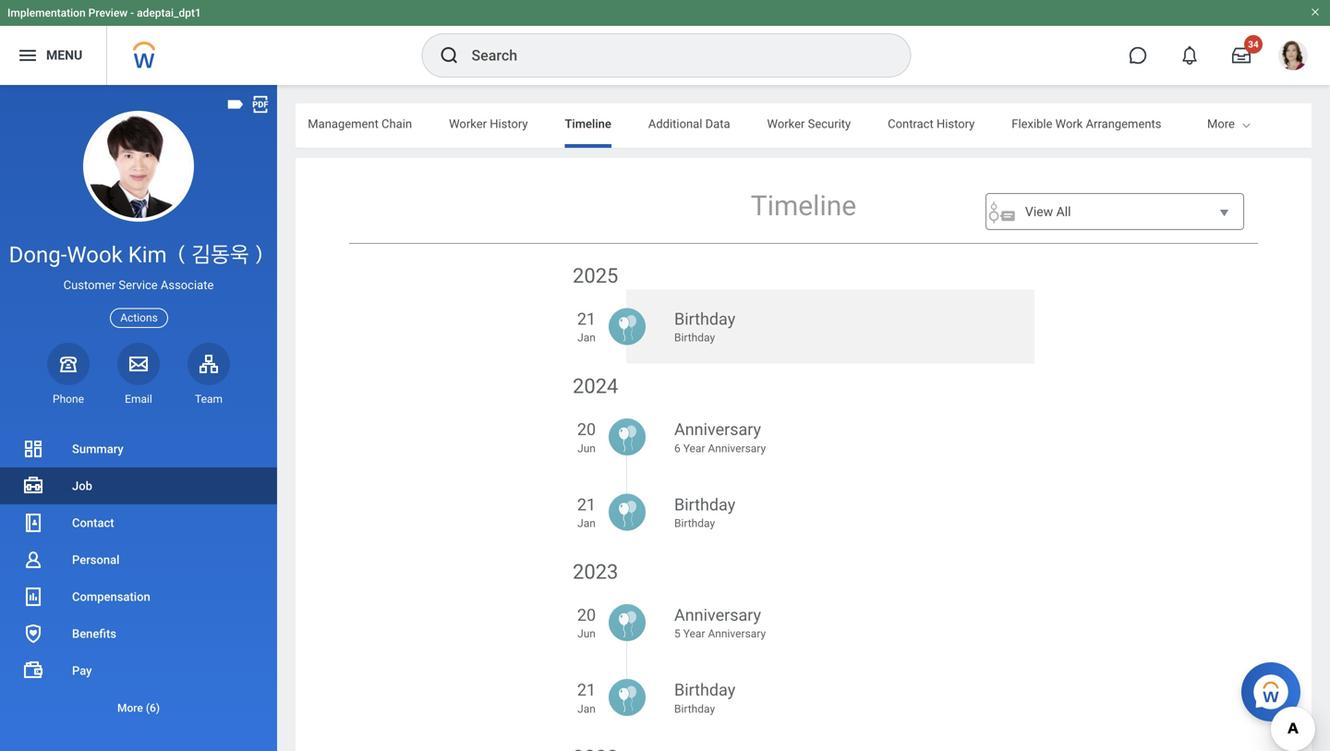 Task type: locate. For each thing, give the bounding box(es) containing it.
worker history
[[449, 117, 528, 131]]

0 vertical spatial timeline
[[565, 117, 612, 131]]

1 worker from the left
[[449, 117, 487, 131]]

0 vertical spatial birthday birthday
[[675, 310, 736, 344]]

year for 2024
[[684, 442, 706, 455]]

1 horizontal spatial more
[[1208, 117, 1236, 131]]

1 vertical spatial 20 jun
[[578, 606, 596, 641]]

21 jan
[[578, 310, 596, 344], [578, 495, 596, 530], [578, 681, 596, 716]]

1 jun from the top
[[578, 442, 596, 455]]

1 21 jan from the top
[[578, 310, 596, 344]]

1 horizontal spatial worker
[[768, 117, 805, 131]]

2 birthday from the top
[[675, 331, 716, 344]]

menu
[[573, 253, 1035, 751]]

3 birthday from the top
[[675, 495, 736, 515]]

birthday birthday inside 2025 menu item
[[675, 310, 736, 344]]

0 vertical spatial jan
[[578, 331, 596, 344]]

more left (6)
[[117, 702, 143, 715]]

more (6) button
[[0, 690, 277, 726]]

1 21 from the top
[[578, 310, 596, 329]]

0 vertical spatial jun
[[578, 442, 596, 455]]

anniversary right 5
[[708, 628, 766, 641]]

2 year from the top
[[684, 628, 706, 641]]

work
[[1056, 117, 1084, 131]]

1 vertical spatial year
[[684, 628, 706, 641]]

timeline left the additional
[[565, 117, 612, 131]]

actions button
[[110, 308, 168, 328]]

year
[[684, 442, 706, 455], [684, 628, 706, 641]]

2 20 jun from the top
[[578, 606, 596, 641]]

1 vertical spatial birthday birthday
[[675, 495, 736, 530]]

1 birthday from the top
[[675, 310, 736, 329]]

contact link
[[0, 505, 277, 542]]

phone
[[53, 393, 84, 406]]

personal link
[[0, 542, 277, 579]]

history
[[490, 117, 528, 131], [937, 117, 975, 131]]

2 vertical spatial 21 jan
[[578, 681, 596, 716]]

2 20 from the top
[[578, 606, 596, 625]]

worker
[[449, 117, 487, 131], [768, 117, 805, 131]]

1 vertical spatial 20
[[578, 606, 596, 625]]

tab list
[[0, 104, 1162, 148]]

(6)
[[146, 702, 160, 715]]

20 jun down "2023"
[[578, 606, 596, 641]]

preview
[[88, 6, 128, 19]]

benefits link
[[0, 616, 277, 653]]

chain
[[382, 117, 412, 131]]

20 jun
[[578, 420, 596, 455], [578, 606, 596, 641]]

more down inbox large image
[[1208, 117, 1236, 131]]

email
[[125, 393, 152, 406]]

timeline
[[565, 117, 612, 131], [751, 189, 857, 222]]

2 worker from the left
[[768, 117, 805, 131]]

0 horizontal spatial timeline
[[565, 117, 612, 131]]

birthday
[[675, 310, 736, 329], [675, 331, 716, 344], [675, 495, 736, 515], [675, 517, 716, 530], [675, 681, 736, 700], [675, 703, 716, 716]]

2 21 jan from the top
[[578, 495, 596, 530]]

contact image
[[22, 512, 44, 534]]

1 vertical spatial 21 jan
[[578, 495, 596, 530]]

2 history from the left
[[937, 117, 975, 131]]

1 birthday birthday from the top
[[675, 310, 736, 344]]

close environment banner image
[[1311, 6, 1322, 18]]

actions
[[120, 312, 158, 324]]

20 jun for 2023
[[578, 606, 596, 641]]

personal image
[[22, 549, 44, 571]]

1 vertical spatial jan
[[578, 517, 596, 530]]

0 horizontal spatial history
[[490, 117, 528, 131]]

20 for 2024
[[578, 420, 596, 440]]

team link
[[188, 343, 230, 407]]

1 jan from the top
[[578, 331, 596, 344]]

tag image
[[226, 94, 246, 115]]

1 20 jun from the top
[[578, 420, 596, 455]]

1 history from the left
[[490, 117, 528, 131]]

menu banner
[[0, 0, 1331, 85]]

2025 menu item
[[573, 263, 1035, 383]]

anniversary 6 year anniversary
[[675, 420, 766, 455]]

list containing summary
[[0, 431, 277, 726]]

jan
[[578, 331, 596, 344], [578, 517, 596, 530], [578, 703, 596, 716]]

20 down the 2024
[[578, 420, 596, 440]]

2 vertical spatial jan
[[578, 703, 596, 716]]

history for contract history
[[937, 117, 975, 131]]

more inside dropdown button
[[117, 702, 143, 715]]

team dong-wook kim （김동욱） element
[[188, 392, 230, 407]]

34
[[1249, 39, 1260, 50]]

more for more
[[1208, 117, 1236, 131]]

adeptai_dpt1
[[137, 6, 201, 19]]

year right 6
[[684, 442, 706, 455]]

2 vertical spatial 21
[[578, 681, 596, 700]]

20 jun down the 2024
[[578, 420, 596, 455]]

more
[[1208, 117, 1236, 131], [117, 702, 143, 715]]

justify image
[[17, 44, 39, 67]]

1 20 from the top
[[578, 420, 596, 440]]

year inside anniversary 6 year anniversary
[[684, 442, 706, 455]]

jun down the 2024
[[578, 442, 596, 455]]

all
[[1057, 204, 1072, 220]]

year inside anniversary 5 year anniversary
[[684, 628, 706, 641]]

inbox large image
[[1233, 46, 1252, 65]]

1 vertical spatial jun
[[578, 628, 596, 641]]

worker for worker history
[[449, 117, 487, 131]]

mail image
[[128, 353, 150, 375]]

2023
[[573, 560, 619, 584]]

2024 menu item
[[573, 373, 1035, 494]]

phone dong-wook kim （김동욱） element
[[47, 392, 90, 407]]

year right 5
[[684, 628, 706, 641]]

1 horizontal spatial history
[[937, 117, 975, 131]]

1 vertical spatial timeline
[[751, 189, 857, 222]]

0 vertical spatial 20
[[578, 420, 596, 440]]

0 vertical spatial 21 jan
[[578, 310, 596, 344]]

1 horizontal spatial timeline
[[751, 189, 857, 222]]

email dong-wook kim （김동욱） element
[[117, 392, 160, 407]]

phone image
[[55, 353, 81, 375]]

20
[[578, 420, 596, 440], [578, 606, 596, 625]]

more (6)
[[117, 702, 160, 715]]

anniversary
[[675, 420, 762, 440], [708, 442, 766, 455], [675, 606, 762, 625], [708, 628, 766, 641]]

anniversary 5 year anniversary
[[675, 606, 766, 641]]

anniversary up 6
[[675, 420, 762, 440]]

arrangements
[[1087, 117, 1162, 131]]

job link
[[0, 468, 277, 505]]

summary
[[72, 442, 124, 456]]

20 jun inside 2023 menu item
[[578, 606, 596, 641]]

20 jun inside 2024 menu item
[[578, 420, 596, 455]]

menu containing 2025
[[573, 253, 1035, 751]]

2 jun from the top
[[578, 628, 596, 641]]

summary link
[[0, 431, 277, 468]]

benefits
[[72, 627, 116, 641]]

2 vertical spatial birthday birthday
[[675, 681, 736, 716]]

20 down "2023"
[[578, 606, 596, 625]]

jun inside 2024 menu item
[[578, 442, 596, 455]]

contact
[[72, 516, 114, 530]]

1 vertical spatial more
[[117, 702, 143, 715]]

0 vertical spatial more
[[1208, 117, 1236, 131]]

birthday birthday
[[675, 310, 736, 344], [675, 495, 736, 530], [675, 681, 736, 716]]

worker down search image
[[449, 117, 487, 131]]

notifications large image
[[1181, 46, 1200, 65]]

flexible
[[1012, 117, 1053, 131]]

more (6) button
[[0, 697, 277, 720]]

0 horizontal spatial more
[[117, 702, 143, 715]]

0 vertical spatial 21
[[578, 310, 596, 329]]

view
[[1026, 204, 1054, 220]]

1 year from the top
[[684, 442, 706, 455]]

1 vertical spatial 21
[[578, 495, 596, 515]]

21
[[578, 310, 596, 329], [578, 495, 596, 515], [578, 681, 596, 700]]

service
[[119, 278, 158, 292]]

list
[[0, 431, 277, 726]]

worker left security
[[768, 117, 805, 131]]

jun inside 2023 menu item
[[578, 628, 596, 641]]

security
[[808, 117, 851, 131]]

jun down "2023"
[[578, 628, 596, 641]]

customer
[[63, 278, 116, 292]]

2025
[[573, 264, 619, 288]]

compensation
[[72, 590, 150, 604]]

0 horizontal spatial worker
[[449, 117, 487, 131]]

jun
[[578, 442, 596, 455], [578, 628, 596, 641]]

0 vertical spatial year
[[684, 442, 706, 455]]

timeline down worker security
[[751, 189, 857, 222]]

0 vertical spatial 20 jun
[[578, 420, 596, 455]]



Task type: describe. For each thing, give the bounding box(es) containing it.
（김동욱）
[[172, 242, 268, 268]]

2 jan from the top
[[578, 517, 596, 530]]

jun for 2024
[[578, 442, 596, 455]]

3 jan from the top
[[578, 703, 596, 716]]

2 21 from the top
[[578, 495, 596, 515]]

jun for 2023
[[578, 628, 596, 641]]

data
[[706, 117, 731, 131]]

5 birthday from the top
[[675, 681, 736, 700]]

customer service associate
[[63, 278, 214, 292]]

contract
[[888, 117, 934, 131]]

navigation pane region
[[0, 85, 277, 751]]

job image
[[22, 475, 44, 497]]

phone button
[[47, 343, 90, 407]]

-
[[130, 6, 134, 19]]

4 birthday from the top
[[675, 517, 716, 530]]

2024
[[573, 375, 619, 399]]

3 21 from the top
[[578, 681, 596, 700]]

21 jan inside 2025 menu item
[[578, 310, 596, 344]]

pay image
[[22, 660, 44, 682]]

21 inside 2025 menu item
[[578, 310, 596, 329]]

jan inside 2025 menu item
[[578, 331, 596, 344]]

dong-wook kim （김동욱）
[[9, 242, 268, 268]]

anniversary right 6
[[708, 442, 766, 455]]

view printable version (pdf) image
[[250, 94, 271, 115]]

2 birthday birthday from the top
[[675, 495, 736, 530]]

wook
[[67, 242, 123, 268]]

pay
[[72, 664, 92, 678]]

tab list containing management chain
[[0, 104, 1162, 148]]

timeline inside tab list
[[565, 117, 612, 131]]

Search Workday  search field
[[472, 35, 873, 76]]

6
[[675, 442, 681, 455]]

personal
[[72, 553, 120, 567]]

menu button
[[0, 26, 107, 85]]

benefits image
[[22, 623, 44, 645]]

worker security
[[768, 117, 851, 131]]

additional data
[[649, 117, 731, 131]]

view team image
[[198, 353, 220, 375]]

associate
[[161, 278, 214, 292]]

year for 2023
[[684, 628, 706, 641]]

kim
[[128, 242, 167, 268]]

implementation preview -   adeptai_dpt1
[[7, 6, 201, 19]]

3 birthday birthday from the top
[[675, 681, 736, 716]]

contract history
[[888, 117, 975, 131]]

menu
[[46, 48, 82, 63]]

3 21 jan from the top
[[578, 681, 596, 716]]

20 jun for 2024
[[578, 420, 596, 455]]

management chain
[[308, 117, 412, 131]]

34 button
[[1222, 35, 1264, 76]]

view all button
[[986, 193, 1245, 232]]

compensation link
[[0, 579, 277, 616]]

pay link
[[0, 653, 277, 690]]

summary image
[[22, 438, 44, 460]]

dong-
[[9, 242, 67, 268]]

more for more (6)
[[117, 702, 143, 715]]

5
[[675, 628, 681, 641]]

implementation
[[7, 6, 86, 19]]

view all
[[1026, 204, 1072, 220]]

management
[[308, 117, 379, 131]]

compensation image
[[22, 586, 44, 608]]

worker for worker security
[[768, 117, 805, 131]]

6 birthday from the top
[[675, 703, 716, 716]]

email button
[[117, 343, 160, 407]]

profile logan mcneil image
[[1279, 41, 1309, 74]]

job
[[72, 479, 92, 493]]

additional
[[649, 117, 703, 131]]

anniversary up 5
[[675, 606, 762, 625]]

history for worker history
[[490, 117, 528, 131]]

20 for 2023
[[578, 606, 596, 625]]

flexible work arrangements
[[1012, 117, 1162, 131]]

search image
[[439, 44, 461, 67]]

team
[[195, 393, 223, 406]]

2023 menu item
[[573, 559, 1035, 680]]



Task type: vqa. For each thing, say whether or not it's contained in the screenshot.


